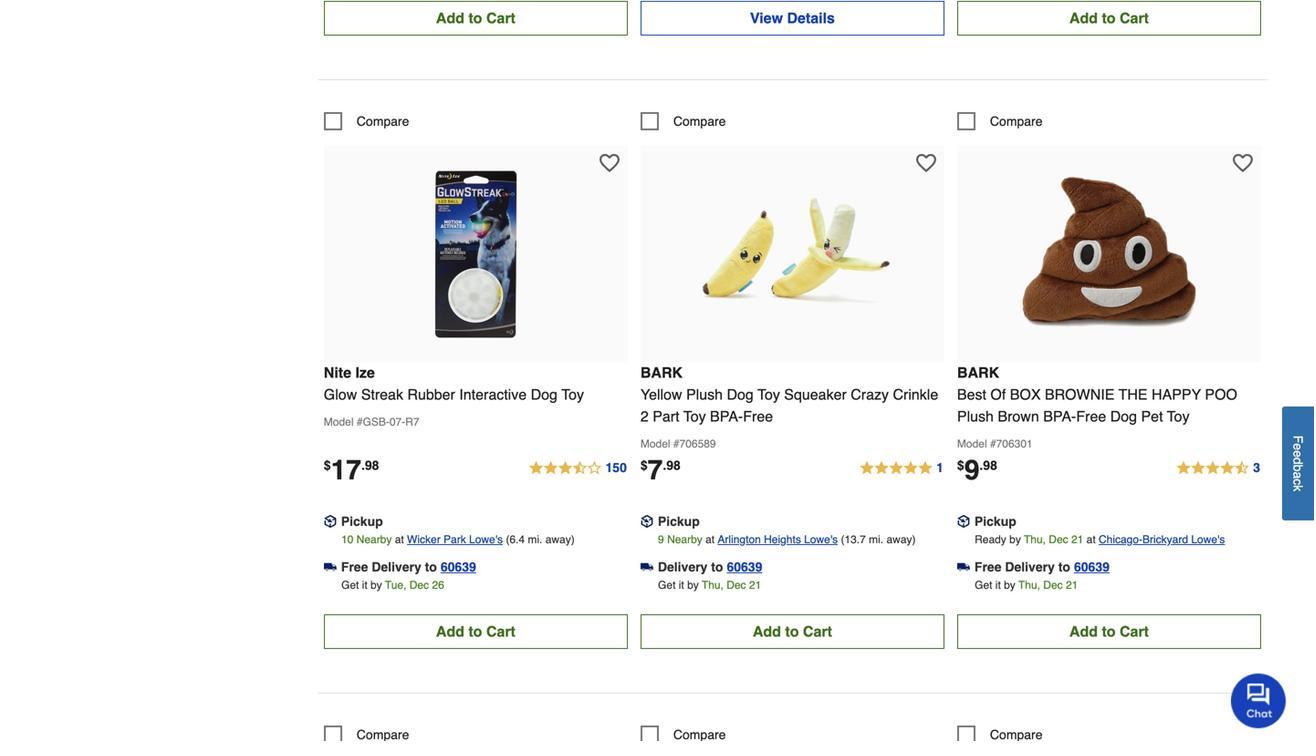 Task type: locate. For each thing, give the bounding box(es) containing it.
2 away) from the left
[[886, 534, 916, 546]]

2 nearby from the left
[[667, 534, 702, 546]]

2 60639 button from the left
[[727, 558, 762, 577]]

get it by thu, dec 21
[[658, 579, 761, 592], [975, 579, 1078, 592]]

1 horizontal spatial mi.
[[869, 534, 883, 546]]

21 down 'ready by thu, dec 21 at chicago-brickyard lowe's'
[[1066, 579, 1078, 592]]

.98
[[361, 458, 379, 473], [663, 458, 681, 473], [979, 458, 997, 473]]

away) right (13.7
[[886, 534, 916, 546]]

.98 down model # 706589
[[663, 458, 681, 473]]

bpa- up 706589
[[710, 408, 743, 425]]

1 get from the left
[[341, 579, 359, 592]]

1002848928 element
[[324, 112, 409, 130]]

2 it from the left
[[679, 579, 684, 592]]

2 mi. from the left
[[869, 534, 883, 546]]

compare inside 5014274509 element
[[673, 114, 726, 129]]

2 horizontal spatial get
[[975, 579, 992, 592]]

2 horizontal spatial .98
[[979, 458, 997, 473]]

2 horizontal spatial delivery
[[1005, 560, 1055, 575]]

away) right "(6.4"
[[545, 534, 575, 546]]

bark best of box brownie the happy poo plush brown bpa-free dog pet toy image
[[1009, 154, 1209, 355]]

1 at from the left
[[395, 534, 404, 546]]

0 horizontal spatial bark
[[640, 364, 683, 381]]

wicker park lowe's button
[[407, 531, 503, 549]]

1 compare from the left
[[357, 114, 409, 129]]

$ right '150'
[[640, 458, 648, 473]]

1 mi. from the left
[[528, 534, 542, 546]]

1 horizontal spatial 9
[[964, 455, 979, 486]]

pickup image for 10 nearby at wicker park lowe's (6.4 mi. away)
[[324, 516, 337, 528]]

bark up the yellow
[[640, 364, 683, 381]]

toy down the happy
[[1167, 408, 1190, 425]]

it down delivery to 60639
[[679, 579, 684, 592]]

2 truck filled image from the left
[[640, 561, 653, 574]]

nearby up delivery to 60639
[[667, 534, 702, 546]]

# down part
[[673, 438, 679, 451]]

plush right the yellow
[[686, 386, 723, 403]]

chicago-brickyard lowe's button
[[1099, 531, 1225, 549]]

0 horizontal spatial at
[[395, 534, 404, 546]]

1 horizontal spatial truck filled image
[[640, 561, 653, 574]]

0 horizontal spatial 60639
[[441, 560, 476, 575]]

.98 inside $ 7 .98
[[663, 458, 681, 473]]

1 get it by thu, dec 21 from the left
[[658, 579, 761, 592]]

0 horizontal spatial compare
[[357, 114, 409, 129]]

nearby right 10
[[356, 534, 392, 546]]

crinkle
[[893, 386, 938, 403]]

1 horizontal spatial delivery
[[658, 560, 708, 575]]

60639 down arlington
[[727, 560, 762, 575]]

2 pickup from the left
[[658, 515, 700, 529]]

$ inside $ 17 .98
[[324, 458, 331, 473]]

get it by thu, dec 21 down ready
[[975, 579, 1078, 592]]

60639 for get it by thu, dec 21
[[1074, 560, 1110, 575]]

0 vertical spatial 9
[[964, 455, 979, 486]]

delivery
[[372, 560, 421, 575], [658, 560, 708, 575], [1005, 560, 1055, 575]]

plush down best
[[957, 408, 994, 425]]

dog
[[531, 386, 557, 403], [727, 386, 754, 403], [1110, 408, 1137, 425]]

it
[[362, 579, 367, 592], [679, 579, 684, 592], [995, 579, 1001, 592]]

5014274509 element
[[640, 112, 726, 130]]

dec
[[1049, 534, 1068, 546], [409, 579, 429, 592], [727, 579, 746, 592], [1043, 579, 1063, 592]]

$ inside $ 7 .98
[[640, 458, 648, 473]]

.98 down the model # gsb-07-r7 on the bottom left of the page
[[361, 458, 379, 473]]

$ 7 .98
[[640, 455, 681, 486]]

get it by thu, dec 21 down delivery to 60639
[[658, 579, 761, 592]]

0 horizontal spatial plush
[[686, 386, 723, 403]]

plush inside bark best of box brownie the happy poo plush brown bpa-free dog pet toy
[[957, 408, 994, 425]]

60639 button
[[441, 558, 476, 577], [727, 558, 762, 577], [1074, 558, 1110, 577]]

plush
[[686, 386, 723, 403], [957, 408, 994, 425]]

3 $ from the left
[[957, 458, 964, 473]]

bark for best
[[957, 364, 999, 381]]

cart
[[486, 9, 515, 26], [1120, 9, 1149, 26], [486, 624, 515, 640], [803, 624, 832, 640], [1120, 624, 1149, 640]]

lowe's left (13.7
[[804, 534, 838, 546]]

10
[[341, 534, 353, 546]]

1 horizontal spatial bark
[[957, 364, 999, 381]]

# down glow
[[357, 416, 363, 429]]

mi.
[[528, 534, 542, 546], [869, 534, 883, 546]]

1 pickup image from the left
[[324, 516, 337, 528]]

at
[[395, 534, 404, 546], [705, 534, 715, 546], [1086, 534, 1096, 546]]

5001891251 element
[[957, 112, 1043, 130]]

0 horizontal spatial 9
[[658, 534, 664, 546]]

7
[[648, 455, 663, 486]]

dog right 'interactive'
[[531, 386, 557, 403]]

pickup down actual price $7.98 element
[[658, 515, 700, 529]]

3 at from the left
[[1086, 534, 1096, 546]]

21
[[1071, 534, 1083, 546], [749, 579, 761, 592], [1066, 579, 1078, 592]]

3 get from the left
[[975, 579, 992, 592]]

2 horizontal spatial 60639
[[1074, 560, 1110, 575]]

# for plush
[[673, 438, 679, 451]]

2 free delivery to 60639 from the left
[[974, 560, 1110, 575]]

nite ize glow streak rubber interactive dog toy
[[324, 364, 584, 403]]

1 horizontal spatial model
[[640, 438, 670, 451]]

at left 'wicker'
[[395, 534, 404, 546]]

0 horizontal spatial nearby
[[356, 534, 392, 546]]

# for glow
[[357, 416, 363, 429]]

add to cart
[[436, 9, 515, 26], [1069, 9, 1149, 26], [436, 624, 515, 640], [753, 624, 832, 640], [1069, 624, 1149, 640]]

bark inside bark best of box brownie the happy poo plush brown bpa-free dog pet toy
[[957, 364, 999, 381]]

1 vertical spatial plush
[[957, 408, 994, 425]]

e up d
[[1291, 444, 1305, 451]]

by for wicker park lowe's
[[370, 579, 382, 592]]

1 lowe's from the left
[[469, 534, 503, 546]]

$ for 7
[[640, 458, 648, 473]]

add
[[436, 9, 464, 26], [1069, 9, 1098, 26], [436, 624, 464, 640], [753, 624, 781, 640], [1069, 624, 1098, 640]]

$ inside $ 9 .98
[[957, 458, 964, 473]]

1 truck filled image from the left
[[324, 561, 337, 574]]

free
[[743, 408, 773, 425], [1076, 408, 1106, 425], [341, 560, 368, 575], [974, 560, 1001, 575]]

9 right 1
[[964, 455, 979, 486]]

2 horizontal spatial pickup
[[974, 515, 1016, 529]]

dog inside nite ize glow streak rubber interactive dog toy
[[531, 386, 557, 403]]

0 horizontal spatial $
[[324, 458, 331, 473]]

nite ize glow streak rubber interactive dog toy image
[[375, 154, 576, 355]]

at left chicago-
[[1086, 534, 1096, 546]]

0 horizontal spatial free delivery to 60639
[[341, 560, 476, 575]]

60639 button down 'ready by thu, dec 21 at chicago-brickyard lowe's'
[[1074, 558, 1110, 577]]

arlington heights lowe's button
[[718, 531, 838, 549]]

by for chicago-brickyard lowe's
[[1004, 579, 1015, 592]]

pickup image down "17"
[[324, 516, 337, 528]]

2 horizontal spatial compare
[[990, 114, 1043, 129]]

park
[[444, 534, 466, 546]]

2 pickup image from the left
[[640, 516, 653, 528]]

truck filled image for delivery to
[[640, 561, 653, 574]]

nearby
[[356, 534, 392, 546], [667, 534, 702, 546]]

to
[[468, 9, 482, 26], [1102, 9, 1116, 26], [425, 560, 437, 575], [711, 560, 723, 575], [1058, 560, 1070, 575], [468, 624, 482, 640], [785, 624, 799, 640], [1102, 624, 1116, 640]]

1 horizontal spatial heart outline image
[[1233, 153, 1253, 173]]

9 up delivery to 60639
[[658, 534, 664, 546]]

60639
[[441, 560, 476, 575], [727, 560, 762, 575], [1074, 560, 1110, 575]]

2 get it by thu, dec 21 from the left
[[975, 579, 1078, 592]]

thu, down delivery to 60639
[[702, 579, 724, 592]]

0 horizontal spatial delivery
[[372, 560, 421, 575]]

compare
[[357, 114, 409, 129], [673, 114, 726, 129], [990, 114, 1043, 129]]

e up b
[[1291, 451, 1305, 458]]

get
[[341, 579, 359, 592], [658, 579, 676, 592], [975, 579, 992, 592]]

pickup image
[[324, 516, 337, 528], [640, 516, 653, 528], [957, 516, 970, 528]]

0 horizontal spatial heart outline image
[[916, 153, 936, 173]]

2 horizontal spatial at
[[1086, 534, 1096, 546]]

toy up 3.5 stars image
[[561, 386, 584, 403]]

3 .98 from the left
[[979, 458, 997, 473]]

free delivery to 60639 down ready
[[974, 560, 1110, 575]]

thu, down 'ready by thu, dec 21 at chicago-brickyard lowe's'
[[1018, 579, 1040, 592]]

get down delivery to 60639
[[658, 579, 676, 592]]

0 horizontal spatial get it by thu, dec 21
[[658, 579, 761, 592]]

.98 for 7
[[663, 458, 681, 473]]

pickup image up truck filled image
[[957, 516, 970, 528]]

chicago-
[[1099, 534, 1142, 546]]

1 horizontal spatial pickup image
[[640, 516, 653, 528]]

1 free delivery to 60639 from the left
[[341, 560, 476, 575]]

# for of
[[990, 438, 996, 451]]

2 bark from the left
[[957, 364, 999, 381]]

model down glow
[[324, 416, 354, 429]]

1 horizontal spatial 60639
[[727, 560, 762, 575]]

bark up best
[[957, 364, 999, 381]]

it down ready
[[995, 579, 1001, 592]]

.98 down model # 706301
[[979, 458, 997, 473]]

# up $ 9 .98
[[990, 438, 996, 451]]

1 60639 button from the left
[[441, 558, 476, 577]]

$ for 17
[[324, 458, 331, 473]]

bark
[[640, 364, 683, 381], [957, 364, 999, 381]]

.98 inside $ 9 .98
[[979, 458, 997, 473]]

0 horizontal spatial away)
[[545, 534, 575, 546]]

glow
[[324, 386, 357, 403]]

1 bpa- from the left
[[710, 408, 743, 425]]

1 horizontal spatial bpa-
[[1043, 408, 1076, 425]]

1 it from the left
[[362, 579, 367, 592]]

box
[[1010, 386, 1041, 403]]

by for arlington heights lowe's
[[687, 579, 699, 592]]

3.5 stars image
[[528, 458, 628, 480]]

by down delivery to 60639
[[687, 579, 699, 592]]

1 vertical spatial 9
[[658, 534, 664, 546]]

60639 button for park
[[441, 558, 476, 577]]

view
[[750, 9, 783, 26]]

free delivery to 60639 up tue,
[[341, 560, 476, 575]]

1 horizontal spatial pickup
[[658, 515, 700, 529]]

#
[[357, 416, 363, 429], [673, 438, 679, 451], [990, 438, 996, 451]]

0 horizontal spatial pickup
[[341, 515, 383, 529]]

0 horizontal spatial #
[[357, 416, 363, 429]]

e
[[1291, 444, 1305, 451], [1291, 451, 1305, 458]]

1 $ from the left
[[324, 458, 331, 473]]

f
[[1291, 436, 1305, 444]]

compare for 1002848928 element
[[357, 114, 409, 129]]

706589
[[679, 438, 716, 451]]

2 at from the left
[[705, 534, 715, 546]]

at up delivery to 60639
[[705, 534, 715, 546]]

dec down delivery to 60639
[[727, 579, 746, 592]]

2 get from the left
[[658, 579, 676, 592]]

1 horizontal spatial 60639 button
[[727, 558, 762, 577]]

$
[[324, 458, 331, 473], [640, 458, 648, 473], [957, 458, 964, 473]]

compare for 5014274509 element
[[673, 114, 726, 129]]

3
[[1253, 461, 1260, 475]]

lowe's
[[469, 534, 503, 546], [804, 534, 838, 546], [1191, 534, 1225, 546]]

2 bpa- from the left
[[1043, 408, 1076, 425]]

by down ready
[[1004, 579, 1015, 592]]

brickyard
[[1142, 534, 1188, 546]]

1 nearby from the left
[[356, 534, 392, 546]]

nite
[[324, 364, 351, 381]]

0 horizontal spatial lowe's
[[469, 534, 503, 546]]

2 horizontal spatial dog
[[1110, 408, 1137, 425]]

it for 9
[[679, 579, 684, 592]]

150
[[605, 461, 627, 475]]

pickup up ready
[[974, 515, 1016, 529]]

model # 706589
[[640, 438, 716, 451]]

mi. right "(6.4"
[[528, 534, 542, 546]]

truck filled image
[[324, 561, 337, 574], [640, 561, 653, 574]]

1 horizontal spatial get it by thu, dec 21
[[975, 579, 1078, 592]]

delivery for 10 nearby
[[372, 560, 421, 575]]

5 stars image
[[859, 458, 944, 480]]

1 horizontal spatial dog
[[727, 386, 754, 403]]

model
[[324, 416, 354, 429], [640, 438, 670, 451], [957, 438, 987, 451]]

3 compare from the left
[[990, 114, 1043, 129]]

lowe's right brickyard
[[1191, 534, 1225, 546]]

0 horizontal spatial bpa-
[[710, 408, 743, 425]]

0 horizontal spatial .98
[[361, 458, 379, 473]]

4.5 stars image
[[1175, 458, 1261, 480]]

2 compare from the left
[[673, 114, 726, 129]]

2 $ from the left
[[640, 458, 648, 473]]

nearby for delivery
[[667, 534, 702, 546]]

2 e from the top
[[1291, 451, 1305, 458]]

interactive
[[459, 386, 527, 403]]

dog left squeaker
[[727, 386, 754, 403]]

model up $ 9 .98
[[957, 438, 987, 451]]

1 horizontal spatial away)
[[886, 534, 916, 546]]

the
[[1118, 386, 1148, 403]]

bpa- down "brownie"
[[1043, 408, 1076, 425]]

2 horizontal spatial #
[[990, 438, 996, 451]]

$ right 1
[[957, 458, 964, 473]]

1 60639 from the left
[[441, 560, 476, 575]]

0 horizontal spatial pickup image
[[324, 516, 337, 528]]

2 horizontal spatial $
[[957, 458, 964, 473]]

1 horizontal spatial lowe's
[[804, 534, 838, 546]]

heart outline image
[[916, 153, 936, 173], [1233, 153, 1253, 173]]

60639 button up 26
[[441, 558, 476, 577]]

thu,
[[1024, 534, 1046, 546], [702, 579, 724, 592], [1018, 579, 1040, 592]]

by
[[1009, 534, 1021, 546], [370, 579, 382, 592], [687, 579, 699, 592], [1004, 579, 1015, 592]]

pickup image down 7
[[640, 516, 653, 528]]

dec left chicago-
[[1049, 534, 1068, 546]]

1 delivery from the left
[[372, 560, 421, 575]]

0 horizontal spatial dog
[[531, 386, 557, 403]]

dec left 26
[[409, 579, 429, 592]]

nearby for free
[[356, 534, 392, 546]]

26
[[432, 579, 444, 592]]

(13.7
[[841, 534, 866, 546]]

1 away) from the left
[[545, 534, 575, 546]]

free delivery to 60639
[[341, 560, 476, 575], [974, 560, 1110, 575]]

compare inside 5001891251 'element'
[[990, 114, 1043, 129]]

1 horizontal spatial get
[[658, 579, 676, 592]]

.98 inside $ 17 .98
[[361, 458, 379, 473]]

706301
[[996, 438, 1033, 451]]

pickup
[[341, 515, 383, 529], [658, 515, 700, 529], [974, 515, 1016, 529]]

dec for chicago-brickyard lowe's
[[1043, 579, 1063, 592]]

0 horizontal spatial mi.
[[528, 534, 542, 546]]

1 horizontal spatial plush
[[957, 408, 994, 425]]

dec down 'ready by thu, dec 21 at chicago-brickyard lowe's'
[[1043, 579, 1063, 592]]

lowe's for free delivery to 60639
[[469, 534, 503, 546]]

0 vertical spatial plush
[[686, 386, 723, 403]]

0 horizontal spatial it
[[362, 579, 367, 592]]

3 pickup from the left
[[974, 515, 1016, 529]]

3 it from the left
[[995, 579, 1001, 592]]

1 horizontal spatial free delivery to 60639
[[974, 560, 1110, 575]]

pet
[[1141, 408, 1163, 425]]

lowe's left "(6.4"
[[469, 534, 503, 546]]

by left tue,
[[370, 579, 382, 592]]

compare inside 1002848928 element
[[357, 114, 409, 129]]

60639 down 'ready by thu, dec 21 at chicago-brickyard lowe's'
[[1074, 560, 1110, 575]]

1 bark from the left
[[640, 364, 683, 381]]

2 horizontal spatial it
[[995, 579, 1001, 592]]

1 horizontal spatial $
[[640, 458, 648, 473]]

0 horizontal spatial get
[[341, 579, 359, 592]]

9
[[964, 455, 979, 486], [658, 534, 664, 546]]

3 60639 from the left
[[1074, 560, 1110, 575]]

21 down arlington
[[749, 579, 761, 592]]

0 horizontal spatial model
[[324, 416, 354, 429]]

$ down the model # gsb-07-r7 on the bottom left of the page
[[324, 458, 331, 473]]

1 horizontal spatial .98
[[663, 458, 681, 473]]

compare for 5001891251 'element'
[[990, 114, 1043, 129]]

truck filled image for free delivery to
[[324, 561, 337, 574]]

best
[[957, 386, 986, 403]]

1 horizontal spatial nearby
[[667, 534, 702, 546]]

pickup up 10
[[341, 515, 383, 529]]

dog down the
[[1110, 408, 1137, 425]]

2 .98 from the left
[[663, 458, 681, 473]]

heart outline image
[[599, 153, 619, 173]]

a
[[1291, 472, 1305, 479]]

0 horizontal spatial 60639 button
[[441, 558, 476, 577]]

60639 up 26
[[441, 560, 476, 575]]

model # gsb-07-r7
[[324, 416, 419, 429]]

toy
[[561, 386, 584, 403], [757, 386, 780, 403], [683, 408, 706, 425], [1167, 408, 1190, 425]]

get it by thu, dec 21 for to
[[658, 579, 761, 592]]

2 horizontal spatial pickup image
[[957, 516, 970, 528]]

it left tue,
[[362, 579, 367, 592]]

get down ready
[[975, 579, 992, 592]]

1 horizontal spatial #
[[673, 438, 679, 451]]

1 horizontal spatial at
[[705, 534, 715, 546]]

60639 button down arlington
[[727, 558, 762, 577]]

mi. right (13.7
[[869, 534, 883, 546]]

get left tue,
[[341, 579, 359, 592]]

0 horizontal spatial truck filled image
[[324, 561, 337, 574]]

2 lowe's from the left
[[804, 534, 838, 546]]

lowe's for delivery to 60639
[[804, 534, 838, 546]]

1 pickup from the left
[[341, 515, 383, 529]]

bark inside the bark yellow plush dog toy squeaker crazy crinkle 2 part toy bpa-free
[[640, 364, 683, 381]]

3 delivery from the left
[[1005, 560, 1055, 575]]

2 horizontal spatial lowe's
[[1191, 534, 1225, 546]]

1 .98 from the left
[[361, 458, 379, 473]]

d
[[1291, 458, 1305, 465]]

thu, for delivery to 60639
[[702, 579, 724, 592]]

add to cart button
[[324, 1, 628, 35], [957, 1, 1261, 35], [324, 615, 628, 650], [640, 615, 944, 650], [957, 615, 1261, 650]]

$ 9 .98
[[957, 455, 997, 486]]

mi. for delivery to 60639
[[869, 534, 883, 546]]

1 horizontal spatial compare
[[673, 114, 726, 129]]

2 horizontal spatial model
[[957, 438, 987, 451]]

model up 7
[[640, 438, 670, 451]]

2 horizontal spatial 60639 button
[[1074, 558, 1110, 577]]

1 horizontal spatial it
[[679, 579, 684, 592]]



Task type: describe. For each thing, give the bounding box(es) containing it.
1
[[936, 461, 943, 475]]

bark yellow plush dog toy squeaker crazy crinkle 2 part toy bpa-free
[[640, 364, 938, 425]]

21 left chicago-
[[1071, 534, 1083, 546]]

view details
[[750, 9, 835, 26]]

rubber
[[407, 386, 455, 403]]

2 heart outline image from the left
[[1233, 153, 1253, 173]]

bark for yellow
[[640, 364, 683, 381]]

delivery for ready by
[[1005, 560, 1055, 575]]

ize
[[355, 364, 375, 381]]

1 heart outline image from the left
[[916, 153, 936, 173]]

model # 706301
[[957, 438, 1033, 451]]

bark yellow plush dog toy squeaker crazy crinkle 2 part toy bpa-free image
[[692, 154, 893, 355]]

.98 for 17
[[361, 458, 379, 473]]

5014446383 element
[[324, 726, 409, 742]]

gsb-
[[363, 416, 389, 429]]

150 button
[[528, 458, 628, 480]]

delivery to 60639
[[658, 560, 762, 575]]

details
[[787, 9, 835, 26]]

$ 17 .98
[[324, 455, 379, 486]]

3 pickup image from the left
[[957, 516, 970, 528]]

5014430539 element
[[640, 726, 726, 742]]

(6.4
[[506, 534, 525, 546]]

poo
[[1205, 386, 1237, 403]]

free delivery to 60639 for tue,
[[341, 560, 476, 575]]

free inside the bark yellow plush dog toy squeaker crazy crinkle 2 part toy bpa-free
[[743, 408, 773, 425]]

actual price $9.98 element
[[957, 455, 997, 486]]

f e e d b a c k
[[1291, 436, 1305, 492]]

10 nearby at wicker park lowe's (6.4 mi. away)
[[341, 534, 575, 546]]

yellow
[[640, 386, 682, 403]]

get it by thu, dec 21 for delivery
[[975, 579, 1078, 592]]

60639 button for heights
[[727, 558, 762, 577]]

heights
[[764, 534, 801, 546]]

part
[[653, 408, 679, 425]]

07-
[[389, 416, 405, 429]]

truck filled image
[[957, 561, 970, 574]]

thu, for free delivery to 60639
[[1018, 579, 1040, 592]]

actual price $7.98 element
[[640, 455, 681, 486]]

2
[[640, 408, 649, 425]]

view details link
[[640, 1, 944, 35]]

21 for free delivery to 60639
[[1066, 579, 1078, 592]]

at for to
[[705, 534, 715, 546]]

2 60639 from the left
[[727, 560, 762, 575]]

5005461817 element
[[957, 726, 1043, 742]]

of
[[990, 386, 1006, 403]]

get for 9
[[658, 579, 676, 592]]

b
[[1291, 465, 1305, 472]]

get it by tue, dec 26
[[341, 579, 444, 592]]

by right ready
[[1009, 534, 1021, 546]]

actual price $17.98 element
[[324, 455, 379, 486]]

wicker
[[407, 534, 440, 546]]

dog inside the bark yellow plush dog toy squeaker crazy crinkle 2 part toy bpa-free
[[727, 386, 754, 403]]

ready by thu, dec 21 at chicago-brickyard lowe's
[[975, 534, 1225, 546]]

pickup for 10
[[341, 515, 383, 529]]

60639 for get it by tue, dec 26
[[441, 560, 476, 575]]

get for 10
[[341, 579, 359, 592]]

k
[[1291, 486, 1305, 492]]

17
[[331, 455, 361, 486]]

1 e from the top
[[1291, 444, 1305, 451]]

3 button
[[1175, 458, 1261, 480]]

toy up 706589
[[683, 408, 706, 425]]

arlington
[[718, 534, 761, 546]]

c
[[1291, 479, 1305, 486]]

away) for delivery to 60639
[[886, 534, 916, 546]]

toy inside bark best of box brownie the happy poo plush brown bpa-free dog pet toy
[[1167, 408, 1190, 425]]

toy inside nite ize glow streak rubber interactive dog toy
[[561, 386, 584, 403]]

thu, right ready
[[1024, 534, 1046, 546]]

bpa- inside the bark yellow plush dog toy squeaker crazy crinkle 2 part toy bpa-free
[[710, 408, 743, 425]]

3 lowe's from the left
[[1191, 534, 1225, 546]]

2 delivery from the left
[[658, 560, 708, 575]]

away) for free delivery to 60639
[[545, 534, 575, 546]]

crazy
[[851, 386, 889, 403]]

mi. for free delivery to 60639
[[528, 534, 542, 546]]

brown
[[998, 408, 1039, 425]]

dog inside bark best of box brownie the happy poo plush brown bpa-free dog pet toy
[[1110, 408, 1137, 425]]

squeaker
[[784, 386, 847, 403]]

streak
[[361, 386, 403, 403]]

pickup image for 9 nearby at arlington heights lowe's (13.7 mi. away)
[[640, 516, 653, 528]]

model for glow streak rubber interactive dog toy
[[324, 416, 354, 429]]

f e e d b a c k button
[[1282, 407, 1314, 521]]

brownie
[[1045, 386, 1115, 403]]

$ for 9
[[957, 458, 964, 473]]

3 60639 button from the left
[[1074, 558, 1110, 577]]

chat invite button image
[[1231, 673, 1287, 729]]

21 for delivery to 60639
[[749, 579, 761, 592]]

pickup for 9
[[658, 515, 700, 529]]

1 button
[[859, 458, 944, 480]]

at for delivery
[[395, 534, 404, 546]]

free inside bark best of box brownie the happy poo plush brown bpa-free dog pet toy
[[1076, 408, 1106, 425]]

plush inside the bark yellow plush dog toy squeaker crazy crinkle 2 part toy bpa-free
[[686, 386, 723, 403]]

.98 for 9
[[979, 458, 997, 473]]

it for 10
[[362, 579, 367, 592]]

dec for arlington heights lowe's
[[727, 579, 746, 592]]

happy
[[1152, 386, 1201, 403]]

bark best of box brownie the happy poo plush brown bpa-free dog pet toy
[[957, 364, 1237, 425]]

9 nearby at arlington heights lowe's (13.7 mi. away)
[[658, 534, 916, 546]]

bpa- inside bark best of box brownie the happy poo plush brown bpa-free dog pet toy
[[1043, 408, 1076, 425]]

r7
[[405, 416, 419, 429]]

toy left squeaker
[[757, 386, 780, 403]]

ready
[[975, 534, 1006, 546]]

model for best of box brownie the happy poo plush brown bpa-free dog pet toy
[[957, 438, 987, 451]]

dec for wicker park lowe's
[[409, 579, 429, 592]]

tue,
[[385, 579, 406, 592]]

model for yellow plush dog toy squeaker crazy crinkle 2 part toy bpa-free
[[640, 438, 670, 451]]

free delivery to 60639 for thu,
[[974, 560, 1110, 575]]



Task type: vqa. For each thing, say whether or not it's contained in the screenshot.


